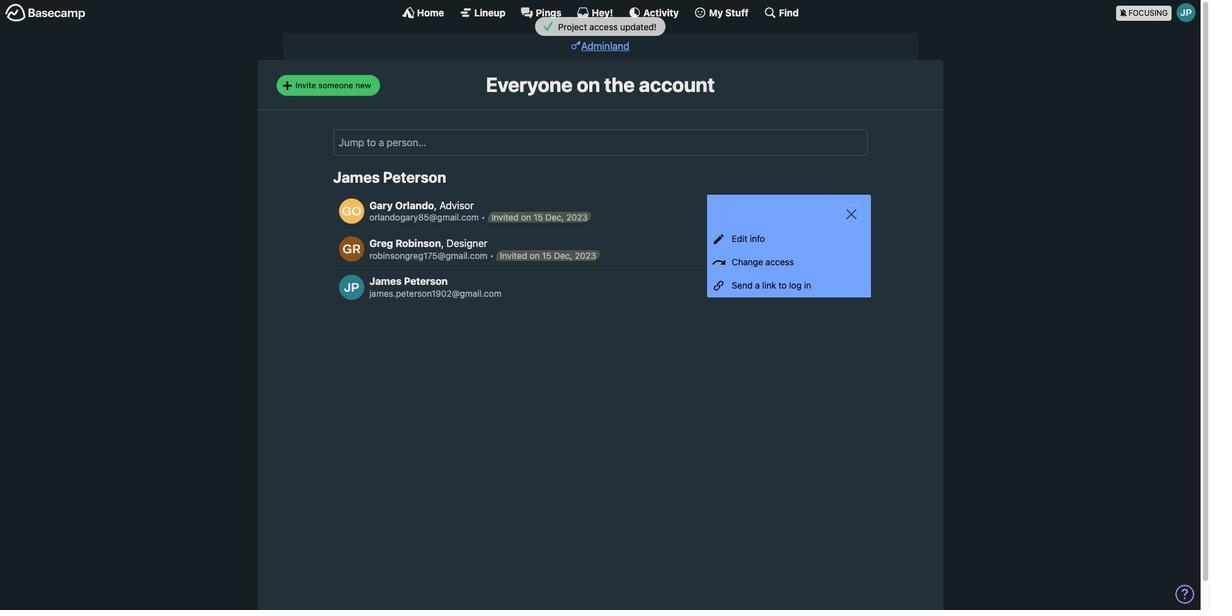 Task type: vqa. For each thing, say whether or not it's contained in the screenshot.
Keyboard Shortcut: ⌘ + / icon on the right top of the page
no



Task type: describe. For each thing, give the bounding box(es) containing it.
greg
[[369, 238, 393, 249]]

orlandogary85@gmail.com
[[369, 212, 479, 223]]

0 vertical spatial on
[[577, 73, 600, 97]]

peterson for james peterson
[[383, 168, 446, 186]]

my
[[709, 7, 723, 18]]

option inside the james peterson group
[[333, 231, 868, 268]]

robinson
[[396, 238, 441, 249]]

• for , designer
[[490, 250, 494, 261]]

change
[[732, 257, 763, 267]]

invite someone new
[[295, 80, 371, 90]]

a
[[755, 280, 760, 291]]

greg robinson , designer robinsongreg175@gmail.com • invited on 15 dec, 2023
[[369, 238, 596, 261]]

home link
[[402, 6, 444, 19]]

project access updated! alert
[[0, 17, 1201, 36]]

hey!
[[592, 7, 613, 18]]

15 for , advisor
[[534, 212, 543, 223]]

invite
[[295, 80, 316, 90]]

activity link
[[628, 6, 679, 19]]

change access link
[[707, 251, 871, 274]]

access for change
[[766, 257, 794, 267]]

access for project
[[589, 21, 618, 32]]

Jump to a person… text field
[[333, 129, 868, 156]]

send a link to log in link
[[707, 274, 871, 297]]

everyone
[[486, 73, 573, 97]]

gary orlando , advisor orlandogary85@gmail.com • invited on 15 dec, 2023
[[369, 200, 588, 223]]

james peterson james.peterson1902@gmail.com
[[369, 275, 502, 299]]

on for designer
[[530, 250, 540, 261]]

james peterson image
[[1177, 3, 1196, 22]]

15 for , designer
[[542, 250, 552, 261]]

new
[[355, 80, 371, 90]]

link
[[762, 280, 776, 291]]

my stuff button
[[694, 6, 749, 19]]

peterson for james peterson james.peterson1902@gmail.com
[[404, 275, 448, 287]]

orlando
[[395, 200, 434, 211]]

james.peterson1902@gmail.com
[[369, 288, 502, 299]]

, for , designer
[[441, 238, 444, 249]]

my stuff
[[709, 7, 749, 18]]

option containing gary orlando
[[333, 193, 871, 297]]

project
[[558, 21, 587, 32]]

find
[[779, 7, 799, 18]]

change access
[[732, 257, 794, 267]]

log
[[789, 280, 802, 291]]

switch accounts image
[[5, 3, 86, 23]]

hey! button
[[577, 6, 613, 19]]

lineup
[[474, 7, 506, 18]]

edit info link
[[707, 228, 871, 251]]

the
[[604, 73, 635, 97]]

greg robinson, designer at james peterson image
[[339, 237, 364, 262]]



Task type: locate. For each thing, give the bounding box(es) containing it.
james inside james peterson james.peterson1902@gmail.com
[[369, 275, 402, 287]]

find button
[[764, 6, 799, 19]]

access inside the project access updated! alert
[[589, 21, 618, 32]]

james peterson group
[[333, 168, 871, 306]]

adminland
[[581, 40, 630, 52]]

2023 inside gary orlando , advisor orlandogary85@gmail.com • invited on 15 dec, 2023
[[566, 212, 588, 223]]

option containing greg robinson
[[333, 231, 868, 268]]

1 vertical spatial access
[[766, 257, 794, 267]]

1 vertical spatial ,
[[441, 238, 444, 249]]

pings
[[536, 7, 562, 18]]

account
[[639, 73, 715, 97]]

• down gary orlando , advisor orlandogary85@gmail.com • invited on 15 dec, 2023
[[490, 250, 494, 261]]

gary orlando, advisor at james peterson image
[[339, 199, 364, 224]]

dec, for , advisor
[[545, 212, 564, 223]]

dec, inside greg robinson , designer robinsongreg175@gmail.com • invited on 15 dec, 2023
[[554, 250, 573, 261]]

0 vertical spatial peterson
[[383, 168, 446, 186]]

1 horizontal spatial •
[[490, 250, 494, 261]]

focusing button
[[1116, 0, 1201, 25]]

, inside greg robinson , designer robinsongreg175@gmail.com • invited on 15 dec, 2023
[[441, 238, 444, 249]]

1 horizontal spatial access
[[766, 257, 794, 267]]

invited inside gary orlando , advisor orlandogary85@gmail.com • invited on 15 dec, 2023
[[491, 212, 519, 223]]

0 vertical spatial 15
[[534, 212, 543, 223]]

james
[[333, 168, 380, 186], [369, 275, 402, 287]]

send
[[732, 280, 753, 291]]

someone
[[318, 80, 353, 90]]

stuff
[[725, 7, 749, 18]]

1 vertical spatial invited
[[500, 250, 527, 261]]

0 vertical spatial •
[[481, 212, 485, 223]]

access down the hey!
[[589, 21, 618, 32]]

, for , advisor
[[434, 200, 437, 211]]

invited for , advisor
[[491, 212, 519, 223]]

james peterson
[[333, 168, 446, 186]]

0 horizontal spatial •
[[481, 212, 485, 223]]

dec, for , designer
[[554, 250, 573, 261]]

15
[[534, 212, 543, 223], [542, 250, 552, 261]]

0 vertical spatial 2023
[[566, 212, 588, 223]]

on
[[577, 73, 600, 97], [521, 212, 531, 223], [530, 250, 540, 261]]

send a link to log in
[[732, 280, 811, 291]]

• for , advisor
[[481, 212, 485, 223]]

gary
[[369, 200, 393, 211]]

peterson
[[383, 168, 446, 186], [404, 275, 448, 287]]

lineup link
[[459, 6, 506, 19]]

peterson up orlando
[[383, 168, 446, 186]]

invited down gary orlando , advisor orlandogary85@gmail.com • invited on 15 dec, 2023
[[500, 250, 527, 261]]

adminland link
[[571, 40, 630, 52]]

on for advisor
[[521, 212, 531, 223]]

, inside gary orlando , advisor orlandogary85@gmail.com • invited on 15 dec, 2023
[[434, 200, 437, 211]]

access inside change access link
[[766, 257, 794, 267]]

• inside greg robinson , designer robinsongreg175@gmail.com • invited on 15 dec, 2023
[[490, 250, 494, 261]]

updated!
[[620, 21, 657, 32]]

home
[[417, 7, 444, 18]]

2023 for , advisor
[[566, 212, 588, 223]]

0 horizontal spatial ,
[[434, 200, 437, 211]]

in
[[804, 280, 811, 291]]

activity
[[643, 7, 679, 18]]

james up gary orlando, advisor at james peterson icon
[[333, 168, 380, 186]]

1 vertical spatial 15
[[542, 250, 552, 261]]

dec,
[[545, 212, 564, 223], [554, 250, 573, 261]]

on inside greg robinson , designer robinsongreg175@gmail.com • invited on 15 dec, 2023
[[530, 250, 540, 261]]

project access updated!
[[556, 21, 657, 32]]

james right james peterson, james peterson 'image'
[[369, 275, 402, 287]]

1 vertical spatial peterson
[[404, 275, 448, 287]]

0 vertical spatial james
[[333, 168, 380, 186]]

2023 for , designer
[[575, 250, 596, 261]]

, up robinsongreg175@gmail.com
[[441, 238, 444, 249]]

access
[[589, 21, 618, 32], [766, 257, 794, 267]]

1 vertical spatial james
[[369, 275, 402, 287]]

james peterson, james peterson image
[[339, 275, 364, 300]]

0 vertical spatial access
[[589, 21, 618, 32]]

advisor
[[440, 200, 474, 211]]

designer
[[447, 238, 487, 249]]

, up orlandogary85@gmail.com
[[434, 200, 437, 211]]

james for james peterson
[[333, 168, 380, 186]]

invited up greg robinson , designer robinsongreg175@gmail.com • invited on 15 dec, 2023
[[491, 212, 519, 223]]

access up to
[[766, 257, 794, 267]]

peterson inside james peterson james.peterson1902@gmail.com
[[404, 275, 448, 287]]

invited
[[491, 212, 519, 223], [500, 250, 527, 261]]

option
[[333, 193, 871, 297], [333, 231, 868, 268]]

dec, inside gary orlando , advisor orlandogary85@gmail.com • invited on 15 dec, 2023
[[545, 212, 564, 223]]

2023 inside greg robinson , designer robinsongreg175@gmail.com • invited on 15 dec, 2023
[[575, 250, 596, 261]]

edit
[[732, 233, 748, 244]]

• up "designer"
[[481, 212, 485, 223]]

• inside gary orlando , advisor orlandogary85@gmail.com • invited on 15 dec, 2023
[[481, 212, 485, 223]]

robinsongreg175@gmail.com
[[369, 250, 487, 261]]

2023
[[566, 212, 588, 223], [575, 250, 596, 261]]

1 vertical spatial 2023
[[575, 250, 596, 261]]

focusing
[[1129, 8, 1168, 17]]

info
[[750, 233, 765, 244]]

0 vertical spatial ,
[[434, 200, 437, 211]]

15 inside greg robinson , designer robinsongreg175@gmail.com • invited on 15 dec, 2023
[[542, 250, 552, 261]]

,
[[434, 200, 437, 211], [441, 238, 444, 249]]

0 horizontal spatial access
[[589, 21, 618, 32]]

peterson up the james.peterson1902@gmail.com on the top left
[[404, 275, 448, 287]]

invited inside greg robinson , designer robinsongreg175@gmail.com • invited on 15 dec, 2023
[[500, 250, 527, 261]]

1 horizontal spatial ,
[[441, 238, 444, 249]]

1 vertical spatial on
[[521, 212, 531, 223]]

invited for , designer
[[500, 250, 527, 261]]

on inside gary orlando , advisor orlandogary85@gmail.com • invited on 15 dec, 2023
[[521, 212, 531, 223]]

0 vertical spatial invited
[[491, 212, 519, 223]]

1 vertical spatial dec,
[[554, 250, 573, 261]]

edit info
[[732, 233, 765, 244]]

15 inside gary orlando , advisor orlandogary85@gmail.com • invited on 15 dec, 2023
[[534, 212, 543, 223]]

2 option from the top
[[333, 231, 868, 268]]

•
[[481, 212, 485, 223], [490, 250, 494, 261]]

everyone on the account
[[486, 73, 715, 97]]

james for james peterson james.peterson1902@gmail.com
[[369, 275, 402, 287]]

to
[[779, 280, 787, 291]]

1 vertical spatial •
[[490, 250, 494, 261]]

pings button
[[521, 6, 562, 19]]

james peterson option
[[333, 268, 868, 306]]

invite someone new link
[[276, 75, 380, 96]]

2 vertical spatial on
[[530, 250, 540, 261]]

main element
[[0, 0, 1201, 25]]

1 option from the top
[[333, 193, 871, 297]]

0 vertical spatial dec,
[[545, 212, 564, 223]]



